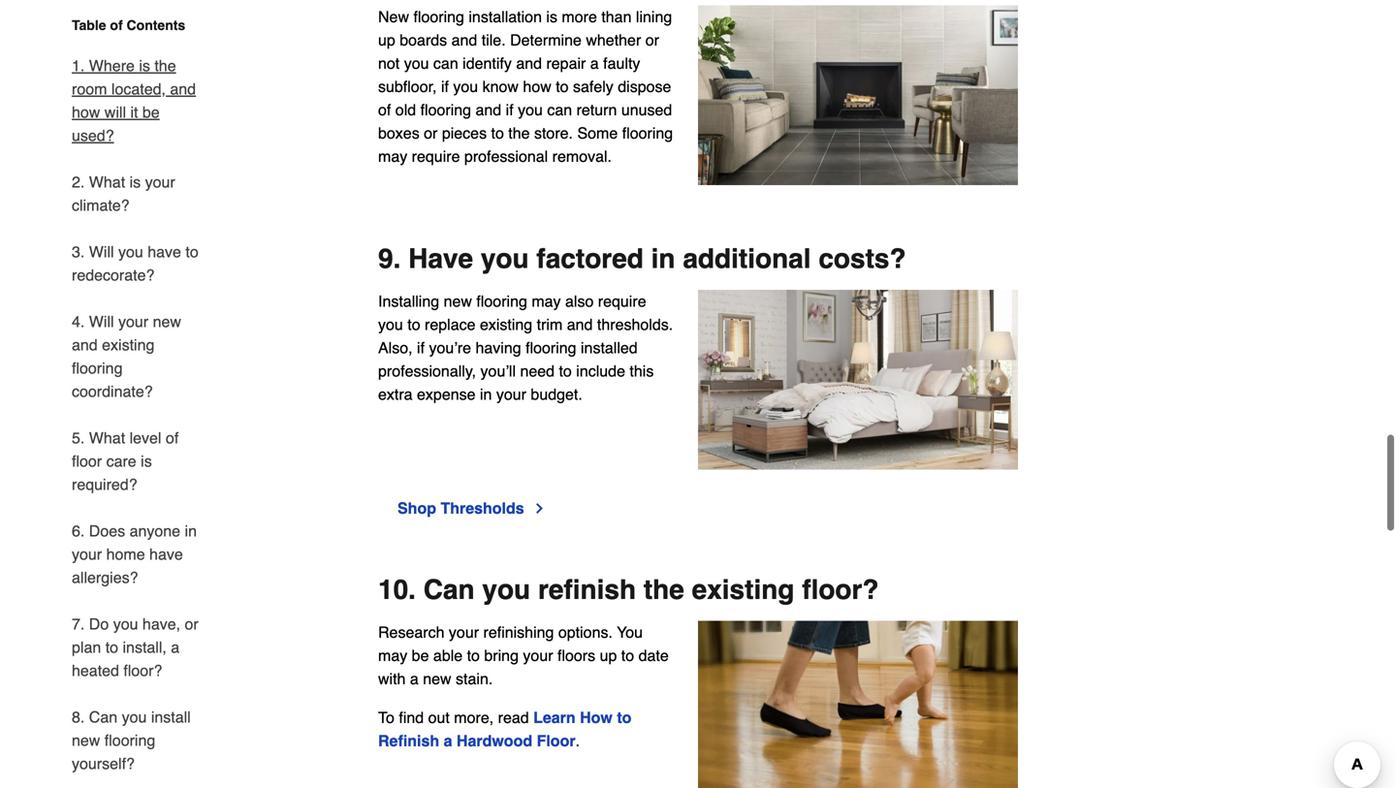 Task type: vqa. For each thing, say whether or not it's contained in the screenshot.
removal.
yes



Task type: describe. For each thing, give the bounding box(es) containing it.
flooring up boards
[[413, 8, 464, 25]]

a inside research your refinishing options. you may be able to bring your floors up to date with a new stain.
[[410, 670, 419, 688]]

able
[[433, 647, 463, 665]]

to down repair at the left
[[556, 77, 569, 95]]

having
[[476, 339, 521, 357]]

flooring inside 8. can you install new flooring yourself?
[[105, 732, 155, 750]]

table of contents element
[[56, 16, 202, 788]]

of inside 5. what level of floor care is required?
[[166, 429, 179, 447]]

refinish
[[538, 574, 636, 605]]

than
[[601, 8, 632, 25]]

a modern living room with a fireplace, light tiled walls, a beige sofa and dark tiled floors. image
[[698, 5, 1018, 185]]

coordinate?
[[72, 383, 153, 400]]

flooring inside 4. will your new and existing flooring coordinate?
[[72, 359, 123, 377]]

you down boards
[[404, 54, 429, 72]]

to up stain.
[[467, 647, 480, 665]]

allergies?
[[72, 569, 138, 587]]

4.
[[72, 313, 85, 331]]

will
[[105, 103, 126, 121]]

is inside the 2. what is your climate?
[[130, 173, 141, 191]]

not
[[378, 54, 400, 72]]

new inside 4. will your new and existing flooring coordinate?
[[153, 313, 181, 331]]

subfloor,
[[378, 77, 437, 95]]

flooring down "unused" in the top left of the page
[[622, 124, 673, 142]]

may inside installing new flooring may also require you to replace existing trim and thresholds. also, if you're having flooring installed professionally, you'll need to include this extra expense in your budget.
[[532, 292, 561, 310]]

table of contents
[[72, 17, 185, 33]]

find
[[399, 709, 424, 727]]

0 vertical spatial of
[[110, 17, 123, 33]]

more
[[562, 8, 597, 25]]

to inside 3. will you have to redecorate?
[[186, 243, 199, 261]]

9.
[[378, 243, 401, 274]]

thresholds
[[441, 499, 524, 517]]

you inside 7. do you have, or plan to install, a heated floor?
[[113, 615, 138, 633]]

located,
[[111, 80, 166, 98]]

lining
[[636, 8, 672, 25]]

1. where is the room located, and how will it be used? link
[[72, 43, 202, 159]]

0 vertical spatial in
[[651, 243, 675, 274]]

a bedroom with light white and gray walls, linen furniture and light hardwood floors. image
[[698, 290, 1018, 470]]

some
[[577, 124, 618, 142]]

the inside new flooring installation is more than lining up boards and tile. determine whether or not you can identify and repair a faulty subfloor, if you know how to safely dispose of old flooring and if you can return unused boxes or pieces to the store. some flooring may require professional removal.
[[508, 124, 530, 142]]

3.
[[72, 243, 85, 261]]

to inside learn how to refinish a hardwood floor
[[617, 709, 632, 727]]

read
[[498, 709, 529, 727]]

floors
[[558, 647, 595, 665]]

date
[[639, 647, 669, 665]]

require inside new flooring installation is more than lining up boards and tile. determine whether or not you can identify and repair a faulty subfloor, if you know how to safely dispose of old flooring and if you can return unused boxes or pieces to the store. some flooring may require professional removal.
[[412, 147, 460, 165]]

tile.
[[482, 31, 506, 49]]

expense
[[417, 385, 476, 403]]

dispose
[[618, 77, 671, 95]]

know
[[483, 77, 519, 95]]

you inside 8. can you install new flooring yourself?
[[122, 708, 147, 726]]

is inside 5. what level of floor care is required?
[[141, 452, 152, 470]]

in inside installing new flooring may also require you to replace existing trim and thresholds. also, if you're having flooring installed professionally, you'll need to include this extra expense in your budget.
[[480, 385, 492, 403]]

can for 8.
[[89, 708, 117, 726]]

and down the know
[[476, 101, 501, 119]]

6.
[[72, 522, 85, 540]]

redecorate?
[[72, 266, 155, 284]]

you inside installing new flooring may also require you to replace existing trim and thresholds. also, if you're having flooring installed professionally, you'll need to include this extra expense in your budget.
[[378, 315, 403, 333]]

refinishing
[[483, 623, 554, 641]]

new
[[378, 8, 409, 25]]

more,
[[454, 709, 494, 727]]

climate?
[[72, 196, 130, 214]]

budget.
[[531, 385, 583, 403]]

shop thresholds
[[398, 499, 524, 517]]

4. will your new and existing flooring coordinate?
[[72, 313, 181, 400]]

have inside 3. will you have to redecorate?
[[148, 243, 181, 261]]

up inside new flooring installation is more than lining up boards and tile. determine whether or not you can identify and repair a faulty subfloor, if you know how to safely dispose of old flooring and if you can return unused boxes or pieces to the store. some flooring may require professional removal.
[[378, 31, 395, 49]]

0 vertical spatial or
[[645, 31, 659, 49]]

pieces
[[442, 124, 487, 142]]

floor? inside 7. do you have, or plan to install, a heated floor?
[[124, 662, 162, 680]]

9. have you factored in additional costs?
[[378, 243, 906, 274]]

your inside 4. will your new and existing flooring coordinate?
[[118, 313, 148, 331]]

floor
[[537, 732, 576, 750]]

you up refinishing
[[482, 574, 531, 605]]

old
[[395, 101, 416, 119]]

and left tile. on the left of the page
[[451, 31, 477, 49]]

6. does anyone in your home have allergies?
[[72, 522, 197, 587]]

whether
[[586, 31, 641, 49]]

7. do you have, or plan to install, a heated floor?
[[72, 615, 199, 680]]

3. will you have to redecorate? link
[[72, 229, 202, 299]]

you inside 3. will you have to redecorate?
[[118, 243, 143, 261]]

to inside 7. do you have, or plan to install, a heated floor?
[[105, 638, 118, 656]]

with
[[378, 670, 406, 688]]

options.
[[558, 623, 613, 641]]

safely
[[573, 77, 614, 95]]

and inside '1. where is the room located, and how will it be used?'
[[170, 80, 196, 98]]

where
[[89, 57, 135, 75]]

used?
[[72, 127, 114, 144]]

a inside learn how to refinish a hardwood floor
[[444, 732, 452, 750]]

installation
[[469, 8, 542, 25]]

professional
[[464, 147, 548, 165]]

faulty
[[603, 54, 640, 72]]

have,
[[142, 615, 180, 633]]

shop thresholds link
[[398, 497, 548, 520]]

yourself?
[[72, 755, 135, 773]]

research your refinishing options. you may be able to bring your floors up to date with a new stain.
[[378, 623, 669, 688]]

return
[[577, 101, 617, 119]]

and inside installing new flooring may also require you to replace existing trim and thresholds. also, if you're having flooring installed professionally, you'll need to include this extra expense in your budget.
[[567, 315, 593, 333]]

is inside '1. where is the room located, and how will it be used?'
[[139, 57, 150, 75]]

new inside 8. can you install new flooring yourself?
[[72, 732, 100, 750]]

1. where is the room located, and how will it be used?
[[72, 57, 196, 144]]

identify
[[463, 54, 512, 72]]

existing inside installing new flooring may also require you to replace existing trim and thresholds. also, if you're having flooring installed professionally, you'll need to include this extra expense in your budget.
[[480, 315, 533, 333]]

plan
[[72, 638, 101, 656]]

to
[[378, 709, 395, 727]]

will for 4.
[[89, 313, 114, 331]]

1 vertical spatial can
[[547, 101, 572, 119]]

professionally,
[[378, 362, 476, 380]]

5. what level of floor care is required? link
[[72, 415, 202, 508]]

out
[[428, 709, 450, 727]]

what for climate?
[[89, 173, 125, 191]]

2. what is your climate? link
[[72, 159, 202, 229]]

to down "installing"
[[407, 315, 420, 333]]

3. will you have to redecorate?
[[72, 243, 199, 284]]

1 vertical spatial or
[[424, 124, 438, 142]]



Task type: locate. For each thing, give the bounding box(es) containing it.
and inside 4. will your new and existing flooring coordinate?
[[72, 336, 98, 354]]

0 horizontal spatial existing
[[102, 336, 155, 354]]

1 vertical spatial existing
[[102, 336, 155, 354]]

up up not
[[378, 31, 395, 49]]

of
[[110, 17, 123, 33], [378, 101, 391, 119], [166, 429, 179, 447]]

care
[[106, 452, 136, 470]]

bring
[[484, 647, 519, 665]]

flooring up yourself?
[[105, 732, 155, 750]]

1 vertical spatial how
[[72, 103, 100, 121]]

what inside the 2. what is your climate?
[[89, 173, 125, 191]]

new
[[444, 292, 472, 310], [153, 313, 181, 331], [423, 670, 451, 688], [72, 732, 100, 750]]

you up "redecorate?"
[[118, 243, 143, 261]]

10.
[[378, 574, 416, 605]]

1 horizontal spatial can
[[423, 574, 475, 605]]

1 vertical spatial be
[[412, 647, 429, 665]]

or down lining
[[645, 31, 659, 49]]

require inside installing new flooring may also require you to replace existing trim and thresholds. also, if you're having flooring installed professionally, you'll need to include this extra expense in your budget.
[[598, 292, 646, 310]]

can for 10.
[[423, 574, 475, 605]]

to up budget.
[[559, 362, 572, 380]]

0 vertical spatial up
[[378, 31, 395, 49]]

0 horizontal spatial the
[[155, 57, 176, 75]]

you left install
[[122, 708, 147, 726]]

stain.
[[456, 670, 493, 688]]

unused
[[621, 101, 672, 119]]

1 horizontal spatial require
[[598, 292, 646, 310]]

0 horizontal spatial in
[[185, 522, 197, 540]]

the inside '1. where is the room located, and how will it be used?'
[[155, 57, 176, 75]]

of inside new flooring installation is more than lining up boards and tile. determine whether or not you can identify and repair a faulty subfloor, if you know how to safely dispose of old flooring and if you can return unused boxes or pieces to the store. some flooring may require professional removal.
[[378, 101, 391, 119]]

your
[[145, 173, 175, 191], [118, 313, 148, 331], [496, 385, 526, 403], [72, 545, 102, 563], [449, 623, 479, 641], [523, 647, 553, 665]]

or right boxes on the left top of page
[[424, 124, 438, 142]]

a right with
[[410, 670, 419, 688]]

up
[[378, 31, 395, 49], [600, 647, 617, 665]]

can
[[423, 574, 475, 605], [89, 708, 117, 726]]

how
[[523, 77, 551, 95], [72, 103, 100, 121]]

and down determine
[[516, 54, 542, 72]]

1 vertical spatial the
[[508, 124, 530, 142]]

will for 3.
[[89, 243, 114, 261]]

0 vertical spatial existing
[[480, 315, 533, 333]]

.
[[576, 732, 580, 750]]

will inside 4. will your new and existing flooring coordinate?
[[89, 313, 114, 331]]

need
[[520, 362, 555, 380]]

1 vertical spatial up
[[600, 647, 617, 665]]

0 horizontal spatial require
[[412, 147, 460, 165]]

learn how to refinish a hardwood floor
[[378, 709, 632, 750]]

6. does anyone in your home have allergies? link
[[72, 508, 202, 601]]

removal.
[[552, 147, 612, 165]]

will right 4.
[[89, 313, 114, 331]]

1 vertical spatial have
[[149, 545, 183, 563]]

be
[[142, 103, 160, 121], [412, 647, 429, 665]]

1 horizontal spatial of
[[166, 429, 179, 447]]

a inside 7. do you have, or plan to install, a heated floor?
[[171, 638, 180, 656]]

the up date
[[644, 574, 684, 605]]

factored
[[537, 243, 644, 274]]

is
[[546, 8, 558, 25], [139, 57, 150, 75], [130, 173, 141, 191], [141, 452, 152, 470]]

if right subfloor,
[[441, 77, 449, 95]]

you
[[617, 623, 643, 641]]

0 horizontal spatial floor?
[[124, 662, 162, 680]]

2 what from the top
[[89, 429, 125, 447]]

what up climate?
[[89, 173, 125, 191]]

you right do
[[113, 615, 138, 633]]

7. do you have, or plan to install, a heated floor? link
[[72, 601, 202, 694]]

if up professionally,
[[417, 339, 425, 357]]

0 horizontal spatial if
[[417, 339, 425, 357]]

up inside research your refinishing options. you may be able to bring your floors up to date with a new stain.
[[600, 647, 617, 665]]

5. what level of floor care is required?
[[72, 429, 179, 494]]

will right 3.
[[89, 243, 114, 261]]

you down identify
[[453, 77, 478, 95]]

can inside 8. can you install new flooring yourself?
[[89, 708, 117, 726]]

1 vertical spatial can
[[89, 708, 117, 726]]

2 horizontal spatial existing
[[692, 574, 795, 605]]

1 horizontal spatial be
[[412, 647, 429, 665]]

how
[[580, 709, 613, 727]]

flooring up coordinate?
[[72, 359, 123, 377]]

can up store.
[[547, 101, 572, 119]]

installing new flooring may also require you to replace existing trim and thresholds. also, if you're having flooring installed professionally, you'll need to include this extra expense in your budget.
[[378, 292, 673, 403]]

0 vertical spatial be
[[142, 103, 160, 121]]

a mother and baby walking on a hardwood floor. image
[[698, 621, 1018, 788]]

or inside 7. do you have, or plan to install, a heated floor?
[[185, 615, 199, 633]]

may up with
[[378, 647, 407, 665]]

thresholds.
[[597, 315, 673, 333]]

and
[[451, 31, 477, 49], [516, 54, 542, 72], [170, 80, 196, 98], [476, 101, 501, 119], [567, 315, 593, 333], [72, 336, 98, 354]]

a up safely
[[590, 54, 599, 72]]

1 vertical spatial if
[[506, 101, 514, 119]]

your inside installing new flooring may also require you to replace existing trim and thresholds. also, if you're having flooring installed professionally, you'll need to include this extra expense in your budget.
[[496, 385, 526, 403]]

may inside research your refinishing options. you may be able to bring your floors up to date with a new stain.
[[378, 647, 407, 665]]

to down the you
[[621, 647, 634, 665]]

2 vertical spatial in
[[185, 522, 197, 540]]

also,
[[378, 339, 413, 357]]

new down able
[[423, 670, 451, 688]]

1 horizontal spatial how
[[523, 77, 551, 95]]

0 horizontal spatial or
[[185, 615, 199, 633]]

existing for 4. will your new and existing flooring coordinate?
[[102, 336, 155, 354]]

of right table
[[110, 17, 123, 33]]

in
[[651, 243, 675, 274], [480, 385, 492, 403], [185, 522, 197, 540]]

will
[[89, 243, 114, 261], [89, 313, 114, 331]]

you
[[404, 54, 429, 72], [453, 77, 478, 95], [518, 101, 543, 119], [118, 243, 143, 261], [481, 243, 529, 274], [378, 315, 403, 333], [482, 574, 531, 605], [113, 615, 138, 633], [122, 708, 147, 726]]

in inside 6. does anyone in your home have allergies?
[[185, 522, 197, 540]]

2 vertical spatial of
[[166, 429, 179, 447]]

be inside '1. where is the room located, and how will it be used?'
[[142, 103, 160, 121]]

this
[[630, 362, 654, 380]]

is inside new flooring installation is more than lining up boards and tile. determine whether or not you can identify and repair a faulty subfloor, if you know how to safely dispose of old flooring and if you can return unused boxes or pieces to the store. some flooring may require professional removal.
[[546, 8, 558, 25]]

8.
[[72, 708, 85, 726]]

flooring up 'pieces'
[[420, 101, 471, 119]]

flooring up "having"
[[476, 292, 527, 310]]

contents
[[127, 17, 185, 33]]

a down the to find out more, read
[[444, 732, 452, 750]]

8. can you install new flooring yourself?
[[72, 708, 191, 773]]

can down boards
[[433, 54, 458, 72]]

of right level
[[166, 429, 179, 447]]

0 vertical spatial how
[[523, 77, 551, 95]]

installed
[[581, 339, 638, 357]]

be down research
[[412, 647, 429, 665]]

include
[[576, 362, 625, 380]]

floor?
[[802, 574, 879, 605], [124, 662, 162, 680]]

determine
[[510, 31, 582, 49]]

0 vertical spatial have
[[148, 243, 181, 261]]

0 vertical spatial if
[[441, 77, 449, 95]]

installing
[[378, 292, 439, 310]]

5.
[[72, 429, 85, 447]]

to
[[556, 77, 569, 95], [491, 124, 504, 142], [186, 243, 199, 261], [407, 315, 420, 333], [559, 362, 572, 380], [105, 638, 118, 656], [467, 647, 480, 665], [621, 647, 634, 665], [617, 709, 632, 727]]

and right located,
[[170, 80, 196, 98]]

boards
[[400, 31, 447, 49]]

1 horizontal spatial existing
[[480, 315, 533, 333]]

0 horizontal spatial of
[[110, 17, 123, 33]]

2 vertical spatial if
[[417, 339, 425, 357]]

require down 'pieces'
[[412, 147, 460, 165]]

be inside research your refinishing options. you may be able to bring your floors up to date with a new stain.
[[412, 647, 429, 665]]

you up store.
[[518, 101, 543, 119]]

is down level
[[141, 452, 152, 470]]

2.
[[72, 173, 85, 191]]

floor
[[72, 452, 102, 470]]

to find out more, read
[[378, 709, 533, 727]]

boxes
[[378, 124, 420, 142]]

will inside 3. will you have to redecorate?
[[89, 243, 114, 261]]

does
[[89, 522, 125, 540]]

also
[[565, 292, 594, 310]]

0 vertical spatial require
[[412, 147, 460, 165]]

have inside 6. does anyone in your home have allergies?
[[149, 545, 183, 563]]

require
[[412, 147, 460, 165], [598, 292, 646, 310]]

0 horizontal spatial can
[[433, 54, 458, 72]]

if
[[441, 77, 449, 95], [506, 101, 514, 119], [417, 339, 425, 357]]

existing for 10. can you refinish the existing floor?
[[692, 574, 795, 605]]

2 vertical spatial or
[[185, 615, 199, 633]]

1 horizontal spatial the
[[508, 124, 530, 142]]

1 vertical spatial what
[[89, 429, 125, 447]]

and down 4.
[[72, 336, 98, 354]]

flooring down trim
[[526, 339, 576, 357]]

of left old
[[378, 101, 391, 119]]

a down have,
[[171, 638, 180, 656]]

0 horizontal spatial can
[[89, 708, 117, 726]]

to down 2. what is your climate? link
[[186, 243, 199, 261]]

2 vertical spatial the
[[644, 574, 684, 605]]

how inside new flooring installation is more than lining up boards and tile. determine whether or not you can identify and repair a faulty subfloor, if you know how to safely dispose of old flooring and if you can return unused boxes or pieces to the store. some flooring may require professional removal.
[[523, 77, 551, 95]]

how inside '1. where is the room located, and how will it be used?'
[[72, 103, 100, 121]]

can right 10.
[[423, 574, 475, 605]]

1 what from the top
[[89, 173, 125, 191]]

2 will from the top
[[89, 313, 114, 331]]

2 horizontal spatial or
[[645, 31, 659, 49]]

1 horizontal spatial up
[[600, 647, 617, 665]]

store.
[[534, 124, 573, 142]]

8. can you install new flooring yourself? link
[[72, 694, 202, 787]]

2 horizontal spatial if
[[506, 101, 514, 119]]

what inside 5. what level of floor care is required?
[[89, 429, 125, 447]]

learn how to refinish a hardwood floor link
[[378, 709, 632, 750]]

heated
[[72, 662, 119, 680]]

or right have,
[[185, 615, 199, 633]]

repair
[[546, 54, 586, 72]]

in down you'll
[[480, 385, 492, 403]]

in right anyone
[[185, 522, 197, 540]]

1 vertical spatial will
[[89, 313, 114, 331]]

anyone
[[130, 522, 180, 540]]

have down anyone
[[149, 545, 183, 563]]

up down the you
[[600, 647, 617, 665]]

may up trim
[[532, 292, 561, 310]]

1 vertical spatial may
[[532, 292, 561, 310]]

0 vertical spatial floor?
[[802, 574, 879, 605]]

1 horizontal spatial or
[[424, 124, 438, 142]]

you right have
[[481, 243, 529, 274]]

be right it
[[142, 103, 160, 121]]

new inside research your refinishing options. you may be able to bring your floors up to date with a new stain.
[[423, 670, 451, 688]]

your inside the 2. what is your climate?
[[145, 173, 175, 191]]

1 horizontal spatial if
[[441, 77, 449, 95]]

1 vertical spatial of
[[378, 101, 391, 119]]

0 vertical spatial the
[[155, 57, 176, 75]]

2 vertical spatial may
[[378, 647, 407, 665]]

new flooring installation is more than lining up boards and tile. determine whether or not you can identify and repair a faulty subfloor, if you know how to safely dispose of old flooring and if you can return unused boxes or pieces to the store. some flooring may require professional removal.
[[378, 8, 673, 165]]

research
[[378, 623, 445, 641]]

new inside installing new flooring may also require you to replace existing trim and thresholds. also, if you're having flooring installed professionally, you'll need to include this extra expense in your budget.
[[444, 292, 472, 310]]

0 vertical spatial may
[[378, 147, 407, 165]]

existing inside 4. will your new and existing flooring coordinate?
[[102, 336, 155, 354]]

can
[[433, 54, 458, 72], [547, 101, 572, 119]]

and down also
[[567, 315, 593, 333]]

to right plan
[[105, 638, 118, 656]]

you up also,
[[378, 315, 403, 333]]

new down the 8.
[[72, 732, 100, 750]]

your inside 6. does anyone in your home have allergies?
[[72, 545, 102, 563]]

1 vertical spatial floor?
[[124, 662, 162, 680]]

0 vertical spatial will
[[89, 243, 114, 261]]

0 vertical spatial can
[[423, 574, 475, 605]]

require up thresholds.
[[598, 292, 646, 310]]

may inside new flooring installation is more than lining up boards and tile. determine whether or not you can identify and repair a faulty subfloor, if you know how to safely dispose of old flooring and if you can return unused boxes or pieces to the store. some flooring may require professional removal.
[[378, 147, 407, 165]]

you're
[[429, 339, 471, 357]]

the up located,
[[155, 57, 176, 75]]

2 horizontal spatial in
[[651, 243, 675, 274]]

learn
[[533, 709, 576, 727]]

how down room
[[72, 103, 100, 121]]

in up thresholds.
[[651, 243, 675, 274]]

how right the know
[[523, 77, 551, 95]]

is up located,
[[139, 57, 150, 75]]

1 vertical spatial require
[[598, 292, 646, 310]]

2 vertical spatial existing
[[692, 574, 795, 605]]

1 horizontal spatial can
[[547, 101, 572, 119]]

may down boxes on the left top of page
[[378, 147, 407, 165]]

0 vertical spatial can
[[433, 54, 458, 72]]

replace
[[425, 315, 476, 333]]

have
[[148, 243, 181, 261], [149, 545, 183, 563]]

have up "redecorate?"
[[148, 243, 181, 261]]

can right the 8.
[[89, 708, 117, 726]]

shop
[[398, 499, 436, 517]]

to up 'professional'
[[491, 124, 504, 142]]

0 horizontal spatial how
[[72, 103, 100, 121]]

1 horizontal spatial in
[[480, 385, 492, 403]]

what up care
[[89, 429, 125, 447]]

to right 'how'
[[617, 709, 632, 727]]

0 horizontal spatial be
[[142, 103, 160, 121]]

room
[[72, 80, 107, 98]]

refinish
[[378, 732, 439, 750]]

7.
[[72, 615, 85, 633]]

1 vertical spatial in
[[480, 385, 492, 403]]

chevron right image
[[532, 501, 548, 516]]

new up replace
[[444, 292, 472, 310]]

new down 3. will you have to redecorate? link
[[153, 313, 181, 331]]

trim
[[537, 315, 563, 333]]

the
[[155, 57, 176, 75], [508, 124, 530, 142], [644, 574, 684, 605]]

0 horizontal spatial up
[[378, 31, 395, 49]]

0 vertical spatial what
[[89, 173, 125, 191]]

is up climate?
[[130, 173, 141, 191]]

1 will from the top
[[89, 243, 114, 261]]

2 horizontal spatial of
[[378, 101, 391, 119]]

if inside installing new flooring may also require you to replace existing trim and thresholds. also, if you're having flooring installed professionally, you'll need to include this extra expense in your budget.
[[417, 339, 425, 357]]

required?
[[72, 476, 137, 494]]

it
[[130, 103, 138, 121]]

home
[[106, 545, 145, 563]]

the up 'professional'
[[508, 124, 530, 142]]

1 horizontal spatial floor?
[[802, 574, 879, 605]]

2 horizontal spatial the
[[644, 574, 684, 605]]

install,
[[123, 638, 167, 656]]

what for floor
[[89, 429, 125, 447]]

10. can you refinish the existing floor?
[[378, 574, 879, 605]]

if down the know
[[506, 101, 514, 119]]

a inside new flooring installation is more than lining up boards and tile. determine whether or not you can identify and repair a faulty subfloor, if you know how to safely dispose of old flooring and if you can return unused boxes or pieces to the store. some flooring may require professional removal.
[[590, 54, 599, 72]]

is up determine
[[546, 8, 558, 25]]

1.
[[72, 57, 85, 75]]



